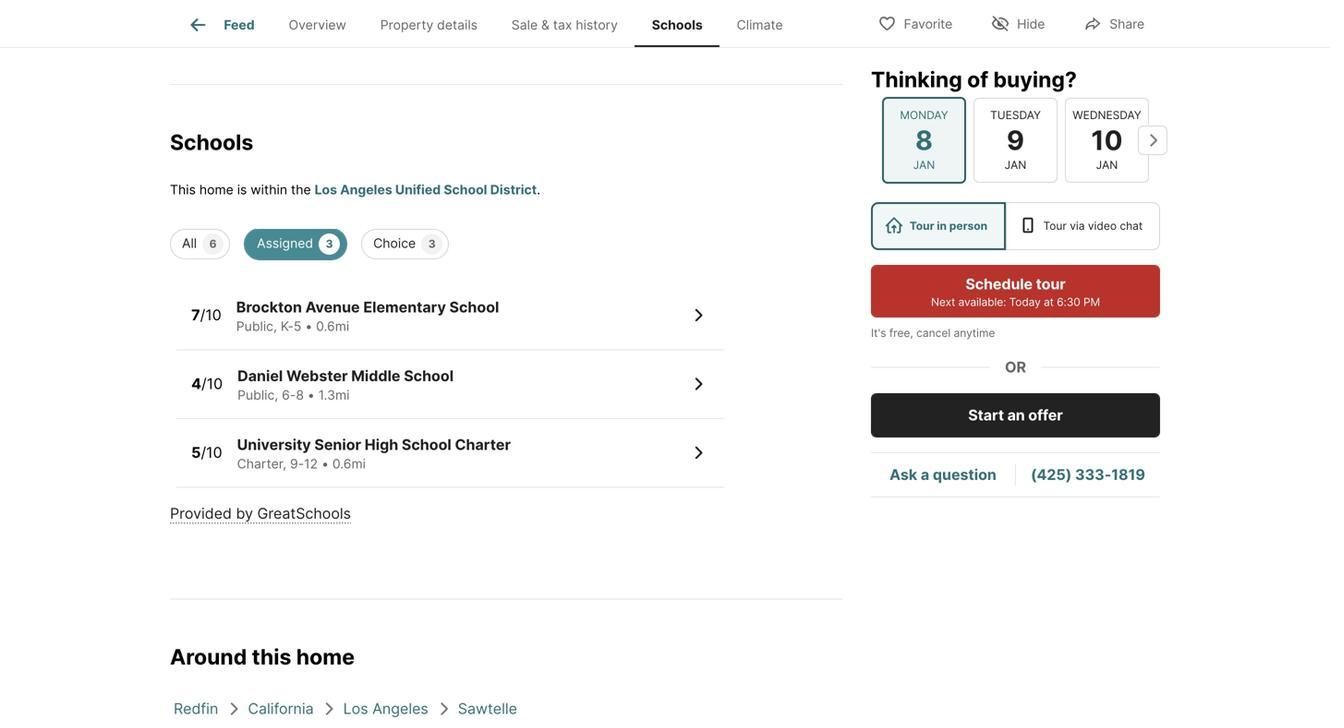 Task type: locate. For each thing, give the bounding box(es) containing it.
charter,
[[237, 456, 287, 472]]

pm
[[1084, 296, 1101, 309]]

k-
[[281, 319, 294, 334]]

1819
[[1112, 466, 1146, 484]]

public, inside brockton avenue elementary school public, k-5 • 0.6mi
[[236, 319, 277, 334]]

0.6mi inside 'university senior high school charter charter, 9-12 • 0.6mi'
[[333, 456, 366, 472]]

schedule
[[966, 275, 1033, 293]]

3 right assigned
[[326, 237, 333, 251]]

1 horizontal spatial 8
[[916, 124, 934, 156]]

6
[[209, 237, 217, 251]]

los
[[315, 182, 337, 198], [343, 701, 368, 719]]

tab list containing feed
[[170, 0, 815, 47]]

brockton
[[236, 298, 302, 316]]

jan inside wednesday 10 jan
[[1097, 158, 1119, 172]]

schools
[[652, 17, 703, 33], [170, 129, 254, 155]]

5 inside brockton avenue elementary school public, k-5 • 0.6mi
[[294, 319, 302, 334]]

list box down the district at left top
[[170, 229, 843, 274]]

0 horizontal spatial 8
[[296, 387, 304, 403]]

6:30
[[1057, 296, 1081, 309]]

0 horizontal spatial home
[[199, 182, 234, 198]]

1 horizontal spatial tour
[[1044, 219, 1067, 233]]

school for middle
[[404, 367, 454, 385]]

2 horizontal spatial jan
[[1097, 158, 1119, 172]]

school right high
[[402, 436, 452, 454]]

cancel
[[917, 327, 951, 340]]

5
[[294, 319, 302, 334], [191, 444, 201, 462]]

1 horizontal spatial los
[[343, 701, 368, 719]]

los right california
[[343, 701, 368, 719]]

/10 left charter,
[[201, 444, 222, 462]]

/10 for 4
[[201, 375, 223, 393]]

6-
[[282, 387, 296, 403]]

• down webster
[[308, 387, 315, 403]]

None button
[[883, 97, 967, 184], [974, 98, 1058, 183], [1066, 98, 1150, 183], [883, 97, 967, 184], [974, 98, 1058, 183], [1066, 98, 1150, 183]]

los right the on the left top
[[315, 182, 337, 198]]

video
[[1089, 219, 1117, 233]]

tab list
[[170, 0, 815, 47]]

1 vertical spatial /10
[[201, 375, 223, 393]]

5 up provided
[[191, 444, 201, 462]]

home left is
[[199, 182, 234, 198]]

3 for assigned
[[326, 237, 333, 251]]

1 horizontal spatial 5
[[294, 319, 302, 334]]

1 horizontal spatial schools
[[652, 17, 703, 33]]

0 vertical spatial 0.6mi
[[316, 319, 350, 334]]

8 down monday
[[916, 124, 934, 156]]

elementary
[[363, 298, 446, 316]]

1 jan from the left
[[914, 158, 936, 172]]

1 vertical spatial schools
[[170, 129, 254, 155]]

0 vertical spatial 8
[[916, 124, 934, 156]]

schools right history
[[652, 17, 703, 33]]

school inside daniel webster middle school public, 6-8 • 1.3mi
[[404, 367, 454, 385]]

list box
[[872, 202, 1161, 250], [170, 229, 843, 274]]

school inside brockton avenue elementary school public, k-5 • 0.6mi
[[450, 298, 499, 316]]

jan down monday
[[914, 158, 936, 172]]

tour
[[1037, 275, 1066, 293]]

tuesday
[[991, 108, 1042, 122]]

tour left via
[[1044, 219, 1067, 233]]

school
[[444, 182, 488, 198], [450, 298, 499, 316], [404, 367, 454, 385], [402, 436, 452, 454]]

monday 8 jan
[[901, 108, 949, 172]]

tour for tour via video chat
[[1044, 219, 1067, 233]]

tour
[[910, 219, 935, 233], [1044, 219, 1067, 233]]

within
[[251, 182, 287, 198]]

3 right choice
[[429, 237, 436, 251]]

jan down the 10
[[1097, 158, 1119, 172]]

buying?
[[994, 67, 1078, 92]]

public, inside daniel webster middle school public, 6-8 • 1.3mi
[[238, 387, 278, 403]]

public, down brockton
[[236, 319, 277, 334]]

1 vertical spatial •
[[308, 387, 315, 403]]

1 vertical spatial 0.6mi
[[333, 456, 366, 472]]

0 vertical spatial schools
[[652, 17, 703, 33]]

high
[[365, 436, 399, 454]]

overview tab
[[272, 3, 364, 47]]

1 tour from the left
[[910, 219, 935, 233]]

wednesday
[[1073, 108, 1142, 122]]

0.6mi down avenue
[[316, 319, 350, 334]]

school right elementary
[[450, 298, 499, 316]]

school for high
[[402, 436, 452, 454]]

0 vertical spatial •
[[305, 319, 313, 334]]

list box up schedule
[[872, 202, 1161, 250]]

0 vertical spatial home
[[199, 182, 234, 198]]

school right 'middle'
[[404, 367, 454, 385]]

2 jan from the left
[[1005, 158, 1027, 172]]

tour inside option
[[1044, 219, 1067, 233]]

3 jan from the left
[[1097, 158, 1119, 172]]

1 vertical spatial 5
[[191, 444, 201, 462]]

(425) 333-1819 link
[[1031, 466, 1146, 484]]

home right this
[[296, 644, 355, 670]]

schools up this
[[170, 129, 254, 155]]

this
[[252, 644, 292, 670]]

provided
[[170, 505, 232, 523]]

1 vertical spatial angeles
[[373, 701, 429, 719]]

property details tab
[[364, 3, 495, 47]]

2 tour from the left
[[1044, 219, 1067, 233]]

start
[[969, 407, 1005, 425]]

2 vertical spatial /10
[[201, 444, 222, 462]]

via
[[1070, 219, 1085, 233]]

tour inside 'option'
[[910, 219, 935, 233]]

of
[[968, 67, 989, 92]]

0 horizontal spatial list box
[[170, 229, 843, 274]]

0.6mi down senior at bottom left
[[333, 456, 366, 472]]

angeles left sawtelle
[[373, 701, 429, 719]]

8 down webster
[[296, 387, 304, 403]]

/10 for 7
[[200, 306, 222, 324]]

climate tab
[[720, 3, 800, 47]]

all
[[182, 235, 197, 251]]

0 horizontal spatial 3
[[326, 237, 333, 251]]

• inside brockton avenue elementary school public, k-5 • 0.6mi
[[305, 319, 313, 334]]

webster
[[286, 367, 348, 385]]

school inside 'university senior high school charter charter, 9-12 • 0.6mi'
[[402, 436, 452, 454]]

public, down daniel
[[238, 387, 278, 403]]

1 vertical spatial 8
[[296, 387, 304, 403]]

• right 12
[[322, 456, 329, 472]]

• right k-
[[305, 319, 313, 334]]

1 3 from the left
[[326, 237, 333, 251]]

angeles left unified
[[340, 182, 392, 198]]

sale & tax history tab
[[495, 3, 635, 47]]

jan for 8
[[914, 158, 936, 172]]

jan for 10
[[1097, 158, 1119, 172]]

0 vertical spatial angeles
[[340, 182, 392, 198]]

0 vertical spatial public,
[[236, 319, 277, 334]]

feed link
[[187, 14, 255, 36]]

home
[[199, 182, 234, 198], [296, 644, 355, 670]]

0 vertical spatial /10
[[200, 306, 222, 324]]

1 vertical spatial los
[[343, 701, 368, 719]]

0 horizontal spatial tour
[[910, 219, 935, 233]]

/10 left daniel
[[201, 375, 223, 393]]

0 vertical spatial los
[[315, 182, 337, 198]]

1 horizontal spatial jan
[[1005, 158, 1027, 172]]

sawtelle
[[458, 701, 518, 719]]

0 horizontal spatial jan
[[914, 158, 936, 172]]

school right unified
[[444, 182, 488, 198]]

2 vertical spatial •
[[322, 456, 329, 472]]

angeles
[[340, 182, 392, 198], [373, 701, 429, 719]]

jan
[[914, 158, 936, 172], [1005, 158, 1027, 172], [1097, 158, 1119, 172]]

1 horizontal spatial 3
[[429, 237, 436, 251]]

0.6mi
[[316, 319, 350, 334], [333, 456, 366, 472]]

2 3 from the left
[[429, 237, 436, 251]]

jan inside tuesday 9 jan
[[1005, 158, 1027, 172]]

jan down the 9
[[1005, 158, 1027, 172]]

1 horizontal spatial list box
[[872, 202, 1161, 250]]

daniel
[[238, 367, 283, 385]]

choice
[[373, 235, 416, 251]]

1.3mi
[[319, 387, 350, 403]]

by
[[236, 505, 253, 523]]

0 horizontal spatial schools
[[170, 129, 254, 155]]

next
[[932, 296, 956, 309]]

4 /10
[[191, 375, 223, 393]]

1 horizontal spatial home
[[296, 644, 355, 670]]

• inside 'university senior high school charter charter, 9-12 • 0.6mi'
[[322, 456, 329, 472]]

greatschools
[[257, 505, 351, 523]]

tour left in
[[910, 219, 935, 233]]

0 vertical spatial 5
[[294, 319, 302, 334]]

list box containing tour in person
[[872, 202, 1161, 250]]

8
[[916, 124, 934, 156], [296, 387, 304, 403]]

available:
[[959, 296, 1007, 309]]

property details
[[381, 17, 478, 33]]

unified
[[395, 182, 441, 198]]

• inside daniel webster middle school public, 6-8 • 1.3mi
[[308, 387, 315, 403]]

jan inside monday 8 jan
[[914, 158, 936, 172]]

provided by greatschools link
[[170, 505, 351, 523]]

1 vertical spatial public,
[[238, 387, 278, 403]]

/10 left brockton
[[200, 306, 222, 324]]

chat
[[1120, 219, 1143, 233]]

tax
[[554, 17, 573, 33]]

5 down brockton
[[294, 319, 302, 334]]

3
[[326, 237, 333, 251], [429, 237, 436, 251]]

public,
[[236, 319, 277, 334], [238, 387, 278, 403]]

california
[[248, 701, 314, 719]]

redfin
[[174, 701, 218, 719]]

schools inside tab
[[652, 17, 703, 33]]

share
[[1110, 16, 1145, 32]]



Task type: describe. For each thing, give the bounding box(es) containing it.
details
[[437, 17, 478, 33]]

12
[[304, 456, 318, 472]]

offer
[[1029, 407, 1063, 425]]

this home is within the los angeles unified school district .
[[170, 182, 541, 198]]

wednesday 10 jan
[[1073, 108, 1142, 172]]

0.6mi inside brockton avenue elementary school public, k-5 • 0.6mi
[[316, 319, 350, 334]]

4
[[191, 375, 201, 393]]

sale & tax history
[[512, 17, 618, 33]]

a
[[921, 466, 930, 484]]

8 inside monday 8 jan
[[916, 124, 934, 156]]

333-
[[1076, 466, 1112, 484]]

the
[[291, 182, 311, 198]]

start an offer
[[969, 407, 1063, 425]]

tour via video chat option
[[1006, 202, 1161, 250]]

is
[[237, 182, 247, 198]]

monday
[[901, 108, 949, 122]]

3 for choice
[[429, 237, 436, 251]]

5 /10
[[191, 444, 222, 462]]

history
[[576, 17, 618, 33]]

an
[[1008, 407, 1026, 425]]

.
[[537, 182, 541, 198]]

middle
[[351, 367, 401, 385]]

sale
[[512, 17, 538, 33]]

list box containing all
[[170, 229, 843, 274]]

this
[[170, 182, 196, 198]]

brockton avenue elementary school public, k-5 • 0.6mi
[[236, 298, 499, 334]]

tuesday 9 jan
[[991, 108, 1042, 172]]

/10 for 5
[[201, 444, 222, 462]]

9
[[1007, 124, 1025, 156]]

los angeles unified school district link
[[315, 182, 537, 198]]

school for elementary
[[450, 298, 499, 316]]

district
[[490, 182, 537, 198]]

california link
[[248, 701, 314, 719]]

jan for 9
[[1005, 158, 1027, 172]]

los angeles
[[343, 701, 429, 719]]

tour for tour in person
[[910, 219, 935, 233]]

next image
[[1139, 126, 1168, 155]]

• for avenue
[[305, 319, 313, 334]]

avenue
[[306, 298, 360, 316]]

provided by greatschools
[[170, 505, 351, 523]]

today
[[1010, 296, 1041, 309]]

(425) 333-1819
[[1031, 466, 1146, 484]]

public, for daniel
[[238, 387, 278, 403]]

ask
[[890, 466, 918, 484]]

university senior high school charter charter, 9-12 • 0.6mi
[[237, 436, 511, 472]]

senior
[[315, 436, 361, 454]]

1 vertical spatial home
[[296, 644, 355, 670]]

public, for brockton
[[236, 319, 277, 334]]

ask a question link
[[890, 466, 997, 484]]

overview
[[289, 17, 347, 33]]

tour in person
[[910, 219, 988, 233]]

sawtelle link
[[458, 701, 518, 719]]

assigned
[[257, 235, 313, 251]]

favorite button
[[863, 4, 969, 42]]

9-
[[290, 456, 304, 472]]

tour in person option
[[872, 202, 1006, 250]]

redfin link
[[174, 701, 218, 719]]

share button
[[1069, 4, 1161, 42]]

university
[[237, 436, 311, 454]]

schedule tour next available: today at 6:30 pm
[[932, 275, 1101, 309]]

it's free, cancel anytime
[[872, 327, 996, 340]]

start an offer button
[[872, 394, 1161, 438]]

hide
[[1018, 16, 1046, 32]]

7 /10
[[191, 306, 222, 324]]

charter
[[455, 436, 511, 454]]

8 inside daniel webster middle school public, 6-8 • 1.3mi
[[296, 387, 304, 403]]

or
[[1006, 359, 1027, 377]]

ask a question
[[890, 466, 997, 484]]

around
[[170, 644, 247, 670]]

person
[[950, 219, 988, 233]]

favorite
[[904, 16, 953, 32]]

question
[[933, 466, 997, 484]]

• for webster
[[308, 387, 315, 403]]

daniel webster middle school public, 6-8 • 1.3mi
[[238, 367, 454, 403]]

climate
[[737, 17, 783, 33]]

property
[[381, 17, 434, 33]]

thinking
[[872, 67, 963, 92]]

los angeles link
[[343, 701, 429, 719]]

&
[[542, 17, 550, 33]]

around this home
[[170, 644, 355, 670]]

tour via video chat
[[1044, 219, 1143, 233]]

free,
[[890, 327, 914, 340]]

schools tab
[[635, 3, 720, 47]]

(425)
[[1031, 466, 1072, 484]]

hide button
[[976, 4, 1061, 42]]

it's
[[872, 327, 887, 340]]

7
[[191, 306, 200, 324]]

0 horizontal spatial los
[[315, 182, 337, 198]]

0 horizontal spatial 5
[[191, 444, 201, 462]]

in
[[937, 219, 947, 233]]



Task type: vqa. For each thing, say whether or not it's contained in the screenshot.
very
no



